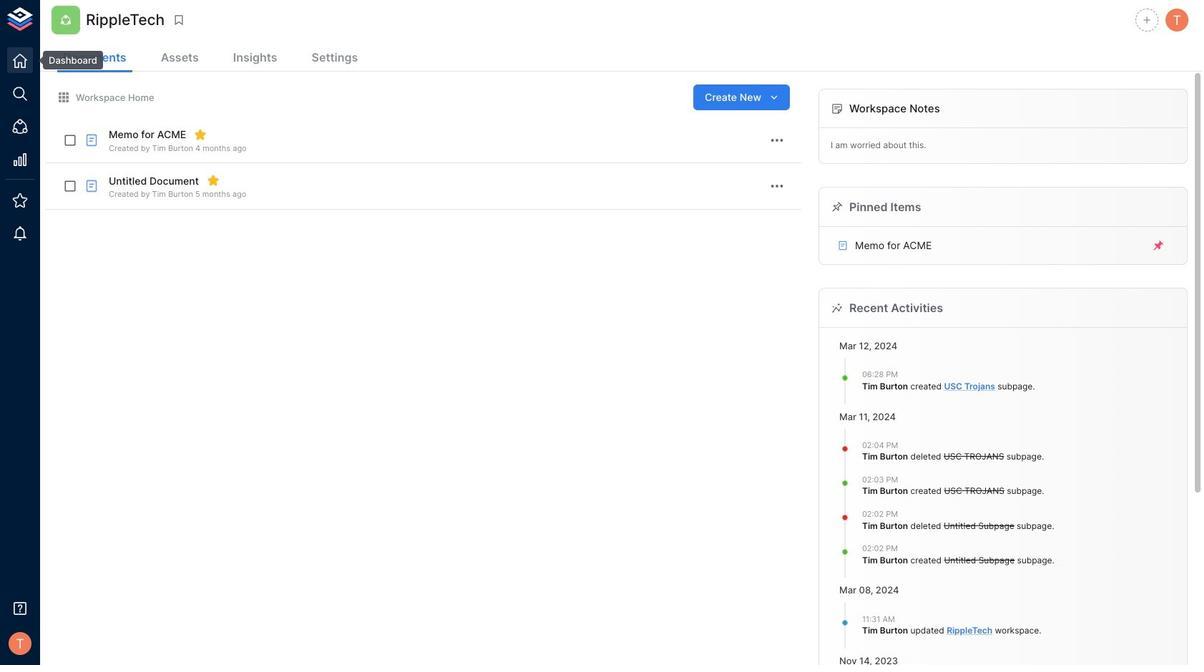 Task type: locate. For each thing, give the bounding box(es) containing it.
remove favorite image
[[194, 128, 207, 141], [207, 174, 220, 187]]

0 vertical spatial remove favorite image
[[194, 128, 207, 141]]

1 vertical spatial remove favorite image
[[207, 174, 220, 187]]

tooltip
[[33, 51, 103, 70]]

unpin image
[[1153, 239, 1166, 252]]



Task type: describe. For each thing, give the bounding box(es) containing it.
bookmark image
[[173, 14, 185, 26]]



Task type: vqa. For each thing, say whether or not it's contained in the screenshot.
Remove Favorite image
yes



